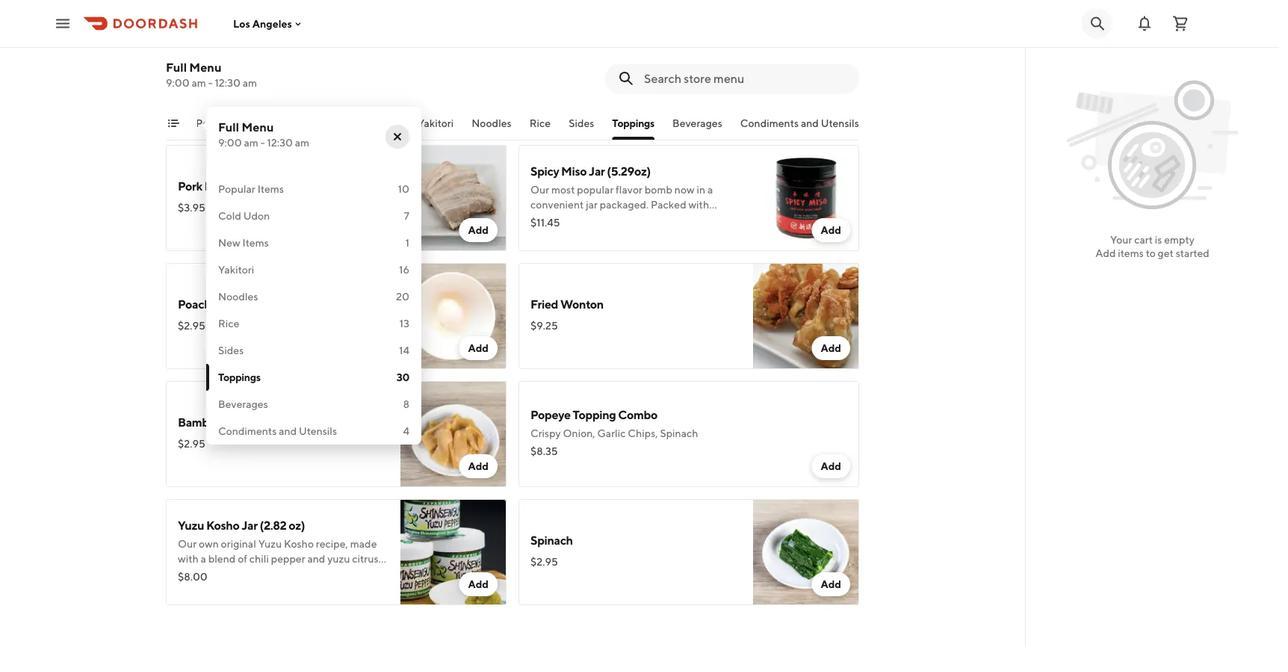 Task type: vqa. For each thing, say whether or not it's contained in the screenshot.
first Click to add this store to your saved list icon from left
no



Task type: locate. For each thing, give the bounding box(es) containing it.
close menu navigation image
[[392, 131, 404, 143]]

and
[[596, 73, 614, 85], [801, 117, 819, 129], [279, 425, 297, 437], [308, 553, 326, 565], [290, 568, 308, 580]]

1 vertical spatial flavor
[[616, 184, 643, 196]]

0 vertical spatial utensils
[[821, 117, 860, 129]]

1 vertical spatial spinach
[[531, 533, 573, 548]]

0 vertical spatial 9:00
[[166, 77, 190, 89]]

1 horizontal spatial rice
[[530, 117, 551, 129]]

new items up close menu navigation icon
[[349, 117, 400, 129]]

flavor right ginger
[[638, 73, 665, 85]]

our
[[531, 184, 550, 196], [178, 538, 197, 550]]

1 vertical spatial yuzu
[[258, 538, 282, 550]]

pork belly chashu image
[[401, 145, 507, 251]]

sides right the 'rice' button
[[569, 117, 595, 129]]

with inside yuzu kosho jar (2.82 oz) our own original yuzu kosho recipe, made with a blend of chili pepper and yuzu citrus peel. fragrant, flavorful and spicy at the same time
[[178, 553, 199, 565]]

0 vertical spatial full menu 9:00 am - 12:30 am
[[166, 60, 257, 89]]

add inside the your cart is empty add items to get started
[[1096, 247, 1117, 259]]

0 horizontal spatial rice
[[218, 317, 240, 330]]

garlic
[[598, 427, 626, 440]]

flavor inside spicy miso jar (5.29oz) our most popular flavor bomb now in a convenient jar packaged. packed with spices, this miso blend adds an umami depth perfect for any dish.
[[616, 184, 643, 196]]

beverages
[[673, 117, 723, 129], [218, 398, 268, 410]]

0 horizontal spatial with
[[178, 553, 199, 565]]

- up chashu
[[261, 136, 265, 149]]

1 vertical spatial kosho
[[284, 538, 314, 550]]

our left own
[[178, 538, 197, 550]]

bamboo
[[178, 415, 223, 430]]

0 horizontal spatial new
[[218, 237, 240, 249]]

0 vertical spatial condiments
[[741, 117, 799, 129]]

1 vertical spatial rice
[[218, 317, 240, 330]]

spicy miso jar (5.29oz) image
[[754, 145, 860, 251]]

popular up 'cold'
[[218, 183, 256, 195]]

1 horizontal spatial new
[[349, 117, 371, 129]]

a down own
[[201, 553, 206, 565]]

full up $2.25 at the left top of the page
[[166, 60, 187, 74]]

rice left the sides button
[[530, 117, 551, 129]]

items up close menu navigation icon
[[374, 117, 400, 129]]

same
[[178, 583, 203, 595]]

1 horizontal spatial spinach
[[660, 427, 699, 440]]

ggc image
[[754, 27, 860, 133]]

perfect
[[531, 228, 566, 241]]

items
[[235, 117, 262, 129], [374, 117, 400, 129], [258, 183, 284, 195], [243, 237, 269, 249]]

0 horizontal spatial a
[[201, 553, 206, 565]]

bomb up packed
[[645, 184, 673, 196]]

flavor
[[638, 73, 665, 85], [616, 184, 643, 196]]

cold
[[218, 210, 241, 222]]

toppings up the (5.29oz)
[[613, 117, 655, 129]]

12:30
[[215, 77, 241, 89], [267, 136, 293, 149]]

1 vertical spatial toppings
[[218, 371, 261, 384]]

0 horizontal spatial kosho
[[206, 518, 240, 533]]

1 vertical spatial chili
[[250, 553, 269, 565]]

1 horizontal spatial utensils
[[821, 117, 860, 129]]

items up chashu
[[235, 117, 262, 129]]

full menu 9:00 am - 12:30 am up popular items button
[[166, 60, 257, 89]]

kosho up own
[[206, 518, 240, 533]]

0 vertical spatial kosho
[[206, 518, 240, 533]]

full menu 9:00 am - 12:30 am up chashu
[[218, 120, 310, 149]]

full right show menu categories image
[[218, 120, 239, 134]]

0 vertical spatial sides
[[569, 117, 595, 129]]

fried
[[531, 297, 559, 311]]

0 vertical spatial yakitori
[[418, 117, 454, 129]]

yakitori
[[418, 117, 454, 129], [218, 264, 254, 276]]

0 horizontal spatial condiments and utensils
[[218, 425, 337, 437]]

1 vertical spatial blend
[[208, 553, 236, 565]]

0 vertical spatial yuzu
[[178, 518, 204, 533]]

0 vertical spatial menu
[[189, 60, 222, 74]]

own
[[199, 538, 219, 550]]

0 vertical spatial a
[[708, 184, 713, 196]]

0 horizontal spatial chili
[[250, 553, 269, 565]]

citrus
[[352, 553, 379, 565]]

a inside spicy miso jar (5.29oz) our most popular flavor bomb now in a convenient jar packaged. packed with spices, this miso blend adds an umami depth perfect for any dish.
[[708, 184, 713, 196]]

popular items up udon
[[218, 183, 284, 195]]

1 vertical spatial with
[[178, 553, 199, 565]]

0 horizontal spatial condiments
[[218, 425, 277, 437]]

0 vertical spatial bomb
[[667, 73, 695, 85]]

0 vertical spatial blend
[[608, 213, 636, 226]]

blend inside spicy miso jar (5.29oz) our most popular flavor bomb now in a convenient jar packaged. packed with spices, this miso blend adds an umami depth perfect for any dish.
[[608, 213, 636, 226]]

9:00 down corn on the top
[[166, 77, 190, 89]]

to
[[1147, 247, 1156, 259]]

0 vertical spatial jar
[[589, 164, 605, 178]]

yuzu down (2.82
[[258, 538, 282, 550]]

rice button
[[530, 116, 551, 140]]

0 vertical spatial new
[[349, 117, 371, 129]]

garlic,
[[531, 73, 562, 85]]

poached
[[178, 297, 225, 311]]

bomb
[[667, 73, 695, 85], [645, 184, 673, 196]]

-
[[208, 77, 213, 89], [261, 136, 265, 149]]

1 vertical spatial $2.95
[[178, 438, 205, 450]]

beverages up bamboo
[[218, 398, 268, 410]]

1 horizontal spatial new items
[[349, 117, 400, 129]]

0 horizontal spatial blend
[[208, 553, 236, 565]]

0 vertical spatial toppings
[[613, 117, 655, 129]]

jar for (5.29oz)
[[589, 164, 605, 178]]

blend
[[608, 213, 636, 226], [208, 553, 236, 565]]

blend down packaged.
[[608, 213, 636, 226]]

bomb up beverages button on the top
[[667, 73, 695, 85]]

0 horizontal spatial menu
[[189, 60, 222, 74]]

$2.25
[[178, 83, 205, 96]]

condiments and utensils
[[741, 117, 860, 129], [218, 425, 337, 437]]

1 horizontal spatial condiments
[[741, 117, 799, 129]]

our down spicy
[[531, 184, 550, 196]]

spinach inside popeye topping combo crispy onion, garlic chips, spinach $8.35 add
[[660, 427, 699, 440]]

yuzu
[[178, 518, 204, 533], [258, 538, 282, 550]]

- right $2.25 at the left top of the page
[[208, 77, 213, 89]]

0 horizontal spatial our
[[178, 538, 197, 550]]

add button
[[459, 100, 498, 124], [812, 100, 851, 124], [459, 218, 498, 242], [812, 218, 851, 242], [459, 336, 498, 360], [812, 336, 851, 360], [459, 455, 498, 478], [812, 455, 851, 478], [459, 573, 498, 597], [812, 573, 851, 597]]

20
[[396, 290, 410, 303]]

of
[[238, 553, 247, 565]]

miso
[[562, 164, 587, 178]]

1 vertical spatial menu
[[242, 120, 274, 134]]

0 vertical spatial noodles
[[472, 117, 512, 129]]

1 horizontal spatial toppings
[[613, 117, 655, 129]]

1 vertical spatial our
[[178, 538, 197, 550]]

bamboo image
[[401, 381, 507, 487]]

1 vertical spatial yakitori
[[218, 264, 254, 276]]

0 horizontal spatial jar
[[242, 518, 258, 533]]

and inside button
[[801, 117, 819, 129]]

yakitori left noodles button at the top left of the page
[[418, 117, 454, 129]]

adds
[[638, 213, 661, 226]]

rice
[[530, 117, 551, 129], [218, 317, 240, 330]]

0 horizontal spatial -
[[208, 77, 213, 89]]

chili right ginger
[[616, 73, 636, 85]]

chashu
[[233, 179, 273, 193]]

the
[[348, 568, 364, 580]]

sides down egg
[[218, 344, 244, 357]]

8
[[403, 398, 410, 410]]

1 horizontal spatial blend
[[608, 213, 636, 226]]

crispy
[[531, 427, 561, 440]]

with down in
[[689, 199, 710, 211]]

jar inside yuzu kosho jar (2.82 oz) our own original yuzu kosho recipe, made with a blend of chili pepper and yuzu citrus peel. fragrant, flavorful and spicy at the same time
[[242, 518, 258, 533]]

am
[[192, 77, 206, 89], [243, 77, 257, 89], [244, 136, 259, 149], [295, 136, 310, 149]]

fried wonton image
[[754, 263, 860, 369]]

new inside button
[[349, 117, 371, 129]]

toppings
[[613, 117, 655, 129], [218, 371, 261, 384]]

sides button
[[569, 116, 595, 140]]

0 vertical spatial -
[[208, 77, 213, 89]]

12:30 up chashu
[[267, 136, 293, 149]]

convenient
[[531, 199, 584, 211]]

0 horizontal spatial toppings
[[218, 371, 261, 384]]

spicy
[[531, 164, 559, 178]]

with
[[689, 199, 710, 211], [178, 553, 199, 565]]

notification bell image
[[1136, 15, 1154, 33]]

jar inside spicy miso jar (5.29oz) our most popular flavor bomb now in a convenient jar packaged. packed with spices, this miso blend adds an umami depth perfect for any dish.
[[589, 164, 605, 178]]

2 vertical spatial $2.95
[[531, 556, 558, 568]]

new items down cold udon
[[218, 237, 269, 249]]

1 horizontal spatial jar
[[589, 164, 605, 178]]

1 vertical spatial new items
[[218, 237, 269, 249]]

1 vertical spatial noodles
[[218, 290, 258, 303]]

menu up chashu
[[242, 120, 274, 134]]

combo
[[619, 408, 658, 422]]

jar for (2.82
[[242, 518, 258, 533]]

1 vertical spatial sides
[[218, 344, 244, 357]]

blend up fragrant,
[[208, 553, 236, 565]]

0 vertical spatial 12:30
[[215, 77, 241, 89]]

popular
[[196, 117, 233, 129], [218, 183, 256, 195]]

0 vertical spatial full
[[166, 60, 187, 74]]

9:00 up pork belly chashu
[[218, 136, 242, 149]]

condiments inside button
[[741, 117, 799, 129]]

jar up popular
[[589, 164, 605, 178]]

popular items
[[196, 117, 262, 129], [218, 183, 284, 195]]

with up peel.
[[178, 553, 199, 565]]

1 vertical spatial 12:30
[[267, 136, 293, 149]]

utensils
[[821, 117, 860, 129], [299, 425, 337, 437]]

0 vertical spatial popular
[[196, 117, 233, 129]]

yakitori up egg
[[218, 264, 254, 276]]

1 horizontal spatial with
[[689, 199, 710, 211]]

1 vertical spatial full menu 9:00 am - 12:30 am
[[218, 120, 310, 149]]

peel.
[[178, 568, 201, 580]]

a
[[708, 184, 713, 196], [201, 553, 206, 565]]

9:00
[[166, 77, 190, 89], [218, 136, 242, 149]]

cart
[[1135, 234, 1154, 246]]

bomb inside spicy miso jar (5.29oz) our most popular flavor bomb now in a convenient jar packaged. packed with spices, this miso blend adds an umami depth perfect for any dish.
[[645, 184, 673, 196]]

0 horizontal spatial 12:30
[[215, 77, 241, 89]]

flavor up packaged.
[[616, 184, 643, 196]]

udon
[[244, 210, 270, 222]]

poached egg image
[[401, 263, 507, 369]]

1 vertical spatial jar
[[242, 518, 258, 533]]

kosho
[[206, 518, 240, 533], [284, 538, 314, 550]]

full menu 9:00 am - 12:30 am
[[166, 60, 257, 89], [218, 120, 310, 149]]

0 vertical spatial spinach
[[660, 427, 699, 440]]

1 horizontal spatial kosho
[[284, 538, 314, 550]]

pork
[[178, 179, 202, 193]]

0 vertical spatial beverages
[[673, 117, 723, 129]]

chili right of at the bottom left
[[250, 553, 269, 565]]

1 horizontal spatial beverages
[[673, 117, 723, 129]]

chili
[[616, 73, 636, 85], [250, 553, 269, 565]]

0 vertical spatial flavor
[[638, 73, 665, 85]]

0 vertical spatial new items
[[349, 117, 400, 129]]

1 vertical spatial condiments and utensils
[[218, 425, 337, 437]]

toppings up bamboo
[[218, 371, 261, 384]]

new
[[349, 117, 371, 129], [218, 237, 240, 249]]

1 horizontal spatial full
[[218, 120, 239, 134]]

7
[[404, 210, 410, 222]]

am up chashu
[[244, 136, 259, 149]]

sides
[[569, 117, 595, 129], [218, 344, 244, 357]]

popular items down $2.25 at the left top of the page
[[196, 117, 262, 129]]

0 vertical spatial popular items
[[196, 117, 262, 129]]

0 vertical spatial condiments and utensils
[[741, 117, 860, 129]]

am down corn on the top
[[192, 77, 206, 89]]

yakitori button
[[418, 116, 454, 140]]

blend inside yuzu kosho jar (2.82 oz) our own original yuzu kosho recipe, made with a blend of chili pepper and yuzu citrus peel. fragrant, flavorful and spicy at the same time
[[208, 553, 236, 565]]

spinach
[[660, 427, 699, 440], [531, 533, 573, 548]]

0 vertical spatial with
[[689, 199, 710, 211]]

12:30 right $2.25 at the left top of the page
[[215, 77, 241, 89]]

rice down egg
[[218, 317, 240, 330]]

0 vertical spatial $2.95
[[178, 320, 205, 332]]

add
[[468, 106, 489, 118], [821, 106, 842, 118], [468, 224, 489, 236], [821, 224, 842, 236], [1096, 247, 1117, 259], [468, 342, 489, 354], [821, 342, 842, 354], [468, 460, 489, 473], [821, 460, 842, 473], [468, 578, 489, 591], [821, 578, 842, 591]]

0 horizontal spatial yuzu
[[178, 518, 204, 533]]

noodles
[[472, 117, 512, 129], [218, 290, 258, 303]]

1 vertical spatial condiments
[[218, 425, 277, 437]]

0 vertical spatial chili
[[616, 73, 636, 85]]

yuzu up own
[[178, 518, 204, 533]]

1 horizontal spatial a
[[708, 184, 713, 196]]

1 horizontal spatial yuzu
[[258, 538, 282, 550]]

kosho up pepper
[[284, 538, 314, 550]]

0 horizontal spatial beverages
[[218, 398, 268, 410]]

4
[[403, 425, 410, 437]]

jar up original
[[242, 518, 258, 533]]

beverages down item search search field
[[673, 117, 723, 129]]

menu up $2.25 at the left top of the page
[[189, 60, 222, 74]]

popular down $2.25 at the left top of the page
[[196, 117, 233, 129]]

menu
[[189, 60, 222, 74], [242, 120, 274, 134]]

1 horizontal spatial 12:30
[[267, 136, 293, 149]]

1 horizontal spatial -
[[261, 136, 265, 149]]

0 horizontal spatial utensils
[[299, 425, 337, 437]]

a right in
[[708, 184, 713, 196]]



Task type: describe. For each thing, give the bounding box(es) containing it.
spices,
[[531, 213, 563, 226]]

an
[[663, 213, 675, 226]]

most
[[552, 184, 575, 196]]

13
[[400, 317, 410, 330]]

0 horizontal spatial noodles
[[218, 290, 258, 303]]

0 horizontal spatial yakitori
[[218, 264, 254, 276]]

1 horizontal spatial noodles
[[472, 117, 512, 129]]

chili inside yuzu kosho jar (2.82 oz) our own original yuzu kosho recipe, made with a blend of chili pepper and yuzu citrus peel. fragrant, flavorful and spicy at the same time
[[250, 553, 269, 565]]

onion,
[[563, 427, 596, 440]]

14
[[399, 344, 410, 357]]

belly
[[205, 179, 231, 193]]

your cart is empty add items to get started
[[1096, 234, 1210, 259]]

(5.29oz)
[[607, 164, 651, 178]]

1 vertical spatial new
[[218, 237, 240, 249]]

a inside yuzu kosho jar (2.82 oz) our own original yuzu kosho recipe, made with a blend of chili pepper and yuzu citrus peel. fragrant, flavorful and spicy at the same time
[[201, 553, 206, 565]]

wonton
[[561, 297, 604, 311]]

1 vertical spatial -
[[261, 136, 265, 149]]

show menu categories image
[[167, 117, 179, 129]]

$9.25
[[531, 320, 558, 332]]

pork belly chashu
[[178, 179, 273, 193]]

corn
[[178, 61, 204, 75]]

your
[[1111, 234, 1133, 246]]

packaged.
[[600, 199, 649, 211]]

popular items button
[[196, 116, 262, 140]]

$8.35
[[531, 445, 558, 458]]

poached egg
[[178, 297, 248, 311]]

new items button
[[349, 116, 400, 140]]

topping
[[573, 408, 616, 422]]

jar
[[586, 199, 598, 211]]

miso
[[584, 213, 606, 226]]

dish.
[[602, 228, 624, 241]]

beverages button
[[673, 116, 723, 140]]

garlic, ginger and chili flavor bomb
[[531, 73, 695, 85]]

yuzu kosho jar (2.82 oz) image
[[401, 499, 507, 606]]

angeles
[[253, 17, 292, 30]]

los
[[233, 17, 250, 30]]

this
[[565, 213, 582, 226]]

1 vertical spatial utensils
[[299, 425, 337, 437]]

fried wonton
[[531, 297, 604, 311]]

30
[[397, 371, 410, 384]]

empty
[[1165, 234, 1195, 246]]

popular inside button
[[196, 117, 233, 129]]

original
[[221, 538, 256, 550]]

10
[[398, 183, 410, 195]]

pepper
[[271, 553, 305, 565]]

0 horizontal spatial 9:00
[[166, 77, 190, 89]]

spicy miso jar (5.29oz) our most popular flavor bomb now in a convenient jar packaged. packed with spices, this miso blend adds an umami depth perfect for any dish.
[[531, 164, 740, 241]]

los angeles button
[[233, 17, 304, 30]]

open menu image
[[54, 15, 72, 33]]

spicy
[[310, 568, 335, 580]]

time
[[205, 583, 226, 595]]

add inside popeye topping combo crispy onion, garlic chips, spinach $8.35 add
[[821, 460, 842, 473]]

0 items, open order cart image
[[1172, 15, 1190, 33]]

packed
[[651, 199, 687, 211]]

fragrant,
[[203, 568, 247, 580]]

Item Search search field
[[644, 70, 848, 87]]

oz)
[[289, 518, 305, 533]]

1 horizontal spatial sides
[[569, 117, 595, 129]]

$3.95
[[178, 201, 205, 214]]

$2.95 for spinach
[[531, 556, 558, 568]]

with inside spicy miso jar (5.29oz) our most popular flavor bomb now in a convenient jar packaged. packed with spices, this miso blend adds an umami depth perfect for any dish.
[[689, 199, 710, 211]]

cold udon
[[218, 210, 270, 222]]

depth
[[711, 213, 740, 226]]

items
[[1119, 247, 1145, 259]]

recipe,
[[316, 538, 348, 550]]

now
[[675, 184, 695, 196]]

$8.00
[[178, 571, 208, 583]]

1 vertical spatial popular items
[[218, 183, 284, 195]]

ginger
[[564, 73, 594, 85]]

our inside spicy miso jar (5.29oz) our most popular flavor bomb now in a convenient jar packaged. packed with spices, this miso blend adds an umami depth perfect for any dish.
[[531, 184, 550, 196]]

1 vertical spatial full
[[218, 120, 239, 134]]

items up udon
[[258, 183, 284, 195]]

$2.95 for bamboo
[[178, 438, 205, 450]]

our inside yuzu kosho jar (2.82 oz) our own original yuzu kosho recipe, made with a blend of chili pepper and yuzu citrus peel. fragrant, flavorful and spicy at the same time
[[178, 538, 197, 550]]

0 horizontal spatial spinach
[[531, 533, 573, 548]]

spinach image
[[754, 499, 860, 606]]

any
[[583, 228, 600, 241]]

am up popular items button
[[243, 77, 257, 89]]

1 vertical spatial popular
[[218, 183, 256, 195]]

am left new items button
[[295, 136, 310, 149]]

umami
[[677, 213, 709, 226]]

0 vertical spatial rice
[[530, 117, 551, 129]]

1 horizontal spatial condiments and utensils
[[741, 117, 860, 129]]

utensils inside button
[[821, 117, 860, 129]]

corn image
[[401, 27, 507, 133]]

1
[[406, 237, 410, 249]]

0 horizontal spatial full
[[166, 60, 187, 74]]

popeye topping combo crispy onion, garlic chips, spinach $8.35 add
[[531, 408, 842, 473]]

1 horizontal spatial menu
[[242, 120, 274, 134]]

chips,
[[628, 427, 658, 440]]

los angeles
[[233, 17, 292, 30]]

16
[[399, 264, 410, 276]]

for
[[568, 228, 581, 241]]

at
[[337, 568, 346, 580]]

is
[[1156, 234, 1163, 246]]

noodles button
[[472, 116, 512, 140]]

started
[[1177, 247, 1210, 259]]

get
[[1159, 247, 1174, 259]]

in
[[697, 184, 706, 196]]

items down udon
[[243, 237, 269, 249]]

$2.95 for poached egg
[[178, 320, 205, 332]]

egg
[[227, 297, 248, 311]]

yuzu kosho jar (2.82 oz) our own original yuzu kosho recipe, made with a blend of chili pepper and yuzu citrus peel. fragrant, flavorful and spicy at the same time
[[178, 518, 379, 595]]

popeye
[[531, 408, 571, 422]]

1 horizontal spatial chili
[[616, 73, 636, 85]]

$11.45
[[531, 216, 560, 229]]

0 horizontal spatial new items
[[218, 237, 269, 249]]

flavorful
[[249, 568, 288, 580]]

1 horizontal spatial 9:00
[[218, 136, 242, 149]]

popular
[[577, 184, 614, 196]]

yuzu
[[328, 553, 350, 565]]



